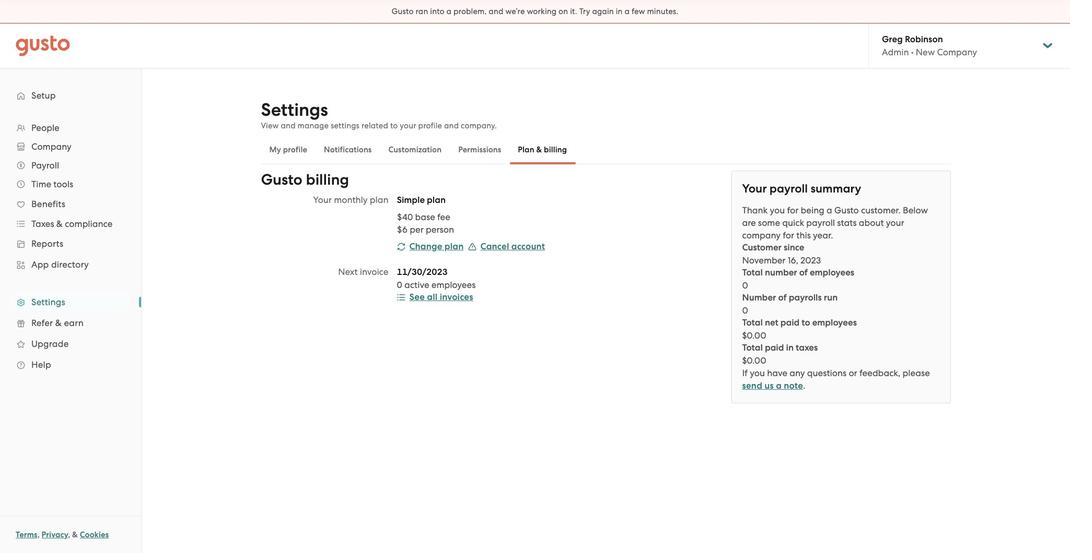 Task type: vqa. For each thing, say whether or not it's contained in the screenshot.
283 Creekside Ln  Pelham, Al 35124
no



Task type: locate. For each thing, give the bounding box(es) containing it.
note
[[784, 381, 803, 392]]

a right the into
[[447, 7, 452, 16]]

please
[[903, 368, 930, 379]]

$0.00 up if
[[742, 356, 766, 366]]

1 vertical spatial settings
[[31, 297, 65, 308]]

minutes.
[[647, 7, 679, 16]]

$6
[[397, 225, 408, 235]]

paid down net
[[765, 343, 784, 354]]

base
[[415, 212, 435, 223]]

1 vertical spatial total
[[742, 318, 763, 329]]

settings for settings
[[31, 297, 65, 308]]

a right being
[[827, 205, 832, 216]]

1 vertical spatial company
[[31, 142, 71, 152]]

0 vertical spatial of
[[799, 268, 808, 279]]

0 horizontal spatial billing
[[306, 171, 349, 189]]

customization button
[[380, 137, 450, 163]]

my profile button
[[261, 137, 316, 163]]

0 vertical spatial settings
[[261, 99, 328, 121]]

1 horizontal spatial company
[[937, 47, 977, 57]]

list containing people
[[0, 119, 141, 376]]

new
[[916, 47, 935, 57]]

person
[[426, 225, 454, 235]]

0 vertical spatial your
[[400, 121, 416, 131]]

your payroll summary
[[742, 182, 862, 196]]

1 vertical spatial for
[[783, 230, 794, 241]]

your down customer.
[[886, 218, 905, 228]]

your down gusto billing
[[313, 195, 332, 205]]

1 vertical spatial billing
[[306, 171, 349, 189]]

reports link
[[10, 235, 131, 253]]

my
[[269, 145, 281, 155]]

1 vertical spatial in
[[786, 343, 794, 354]]

&
[[536, 145, 542, 155], [56, 219, 63, 229], [55, 318, 62, 329], [72, 531, 78, 540]]

0 horizontal spatial to
[[390, 121, 398, 131]]

0 horizontal spatial settings
[[31, 297, 65, 308]]

& right taxes
[[56, 219, 63, 229]]

your up 'thank'
[[742, 182, 767, 196]]

plan down "person"
[[445, 241, 464, 252]]

1 total from the top
[[742, 268, 763, 279]]

gusto left ran
[[392, 7, 414, 16]]

problem,
[[454, 7, 487, 16]]

and right view
[[281, 121, 296, 131]]

11/30/2023 0 active employees
[[397, 267, 476, 291]]

company.
[[461, 121, 497, 131]]

0 vertical spatial to
[[390, 121, 398, 131]]

1 vertical spatial gusto
[[261, 171, 302, 189]]

total left net
[[742, 318, 763, 329]]

profile right my
[[283, 145, 307, 155]]

0 vertical spatial for
[[787, 205, 799, 216]]

0 horizontal spatial you
[[750, 368, 765, 379]]

your inside thank you for being a gusto customer. below are some quick payroll stats about your company for this year. customer since november 16, 2023 total number of employees 0 number of payrolls run 0 total net paid to employees $0.00 total paid in taxes $0.00 if you have any questions or feedback, please send us a note .
[[886, 218, 905, 228]]

1 vertical spatial to
[[802, 318, 810, 329]]

total down november
[[742, 268, 763, 279]]

billing
[[544, 145, 567, 155], [306, 171, 349, 189]]

in
[[616, 7, 623, 16], [786, 343, 794, 354]]

,
[[37, 531, 40, 540], [68, 531, 70, 540]]

settings
[[261, 99, 328, 121], [31, 297, 65, 308]]

1 vertical spatial $0.00
[[742, 356, 766, 366]]

invoices
[[440, 292, 473, 303]]

your for your monthly plan
[[313, 195, 332, 205]]

plan
[[370, 195, 389, 205], [427, 195, 446, 206], [445, 241, 464, 252]]

terms link
[[16, 531, 37, 540]]

0 vertical spatial paid
[[781, 318, 800, 329]]

manage
[[298, 121, 329, 131]]

paid
[[781, 318, 800, 329], [765, 343, 784, 354]]

0 horizontal spatial ,
[[37, 531, 40, 540]]

robinson
[[905, 34, 943, 45]]

employees up invoices
[[432, 280, 476, 291]]

company right 'new' at the right top
[[937, 47, 977, 57]]

total
[[742, 268, 763, 279], [742, 318, 763, 329], [742, 343, 763, 354]]

0 vertical spatial payroll
[[770, 182, 808, 196]]

in right the again
[[616, 7, 623, 16]]

0 vertical spatial gusto
[[392, 7, 414, 16]]

0 horizontal spatial profile
[[283, 145, 307, 155]]

monthly
[[334, 195, 368, 205]]

0 horizontal spatial gusto
[[261, 171, 302, 189]]

1 horizontal spatial you
[[770, 205, 785, 216]]

to down 'payrolls'
[[802, 318, 810, 329]]

, left privacy
[[37, 531, 40, 540]]

about
[[859, 218, 884, 228]]

list containing $40 base fee
[[397, 211, 633, 236]]

2 horizontal spatial list
[[742, 242, 940, 367]]

net
[[765, 318, 779, 329]]

1 horizontal spatial your
[[742, 182, 767, 196]]

settings up the refer
[[31, 297, 65, 308]]

you up the some at top right
[[770, 205, 785, 216]]

or
[[849, 368, 858, 379]]

employees
[[810, 268, 855, 279], [432, 280, 476, 291], [813, 318, 857, 329]]

send us a note link
[[742, 381, 803, 392]]

people button
[[10, 119, 131, 137]]

1 horizontal spatial list
[[397, 211, 633, 236]]

upgrade link
[[10, 335, 131, 354]]

& inside dropdown button
[[56, 219, 63, 229]]

1 $0.00 from the top
[[742, 331, 766, 341]]

1 vertical spatial paid
[[765, 343, 784, 354]]

$0.00
[[742, 331, 766, 341], [742, 356, 766, 366]]

see all invoices
[[409, 292, 473, 303]]

to right 'related'
[[390, 121, 398, 131]]

company
[[937, 47, 977, 57], [31, 142, 71, 152]]

0 vertical spatial company
[[937, 47, 977, 57]]

0 horizontal spatial list
[[0, 119, 141, 376]]

1 horizontal spatial gusto
[[392, 7, 414, 16]]

company down people
[[31, 142, 71, 152]]

gusto
[[392, 7, 414, 16], [261, 171, 302, 189], [835, 205, 859, 216]]

of left 'payrolls'
[[778, 293, 787, 304]]

your monthly plan
[[313, 195, 389, 205]]

cancel account link
[[468, 241, 545, 252]]

cookies
[[80, 531, 109, 540]]

taxes & compliance
[[31, 219, 113, 229]]

into
[[430, 7, 445, 16]]

1 vertical spatial your
[[886, 218, 905, 228]]

& inside button
[[536, 145, 542, 155]]

billing up monthly
[[306, 171, 349, 189]]

employees down "run"
[[813, 318, 857, 329]]

, left cookies
[[68, 531, 70, 540]]

& right plan
[[536, 145, 542, 155]]

1 vertical spatial payroll
[[807, 218, 835, 228]]

payroll up year.
[[807, 218, 835, 228]]

account
[[512, 241, 545, 252]]

2 vertical spatial total
[[742, 343, 763, 354]]

payroll button
[[10, 156, 131, 175]]

gusto up stats
[[835, 205, 859, 216]]

your for your payroll summary
[[742, 182, 767, 196]]

settings inside the gusto navigation element
[[31, 297, 65, 308]]

cancel account
[[481, 241, 545, 252]]

to
[[390, 121, 398, 131], [802, 318, 810, 329]]

my profile
[[269, 145, 307, 155]]

your up customization
[[400, 121, 416, 131]]

for
[[787, 205, 799, 216], [783, 230, 794, 241]]

profile inside settings view and manage settings related to your profile and company.
[[418, 121, 442, 131]]

you right if
[[750, 368, 765, 379]]

profile up customization
[[418, 121, 442, 131]]

settings inside settings view and manage settings related to your profile and company.
[[261, 99, 328, 121]]

2 $0.00 from the top
[[742, 356, 766, 366]]

greg robinson admin • new company
[[882, 34, 977, 57]]

& left cookies
[[72, 531, 78, 540]]

company
[[742, 230, 781, 241]]

1 horizontal spatial in
[[786, 343, 794, 354]]

0 horizontal spatial your
[[313, 195, 332, 205]]

1 vertical spatial employees
[[432, 280, 476, 291]]

a left few
[[625, 7, 630, 16]]

to inside thank you for being a gusto customer. below are some quick payroll stats about your company for this year. customer since november 16, 2023 total number of employees 0 number of payrolls run 0 total net paid to employees $0.00 total paid in taxes $0.00 if you have any questions or feedback, please send us a note .
[[802, 318, 810, 329]]

& left earn
[[55, 318, 62, 329]]

gusto down my
[[261, 171, 302, 189]]

0 horizontal spatial your
[[400, 121, 416, 131]]

list
[[0, 119, 141, 376], [397, 211, 633, 236], [742, 242, 940, 367]]

total up if
[[742, 343, 763, 354]]

1 horizontal spatial profile
[[418, 121, 442, 131]]

some
[[758, 218, 780, 228]]

questions
[[807, 368, 847, 379]]

& for earn
[[55, 318, 62, 329]]

year.
[[813, 230, 833, 241]]

people
[[31, 123, 59, 133]]

$0.00 down net
[[742, 331, 766, 341]]

0 vertical spatial in
[[616, 7, 623, 16]]

2 horizontal spatial gusto
[[835, 205, 859, 216]]

0 left active
[[397, 280, 402, 291]]

0 vertical spatial billing
[[544, 145, 567, 155]]

refer
[[31, 318, 53, 329]]

number
[[742, 293, 776, 304]]

gusto for gusto billing
[[261, 171, 302, 189]]

list containing customer since
[[742, 242, 940, 367]]

paid right net
[[781, 318, 800, 329]]

0 vertical spatial total
[[742, 268, 763, 279]]

1 horizontal spatial settings
[[261, 99, 328, 121]]

cookies button
[[80, 529, 109, 542]]

any
[[790, 368, 805, 379]]

admin
[[882, 47, 909, 57]]

in inside thank you for being a gusto customer. below are some quick payroll stats about your company for this year. customer since november 16, 2023 total number of employees 0 number of payrolls run 0 total net paid to employees $0.00 total paid in taxes $0.00 if you have any questions or feedback, please send us a note .
[[786, 343, 794, 354]]

fee
[[437, 212, 450, 223]]

0
[[397, 280, 402, 291], [742, 281, 748, 291], [742, 306, 748, 316]]

privacy
[[42, 531, 68, 540]]

1 horizontal spatial your
[[886, 218, 905, 228]]

plan & billing
[[518, 145, 567, 155]]

1 horizontal spatial to
[[802, 318, 810, 329]]

3 total from the top
[[742, 343, 763, 354]]

settings for settings view and manage settings related to your profile and company.
[[261, 99, 328, 121]]

payroll up being
[[770, 182, 808, 196]]

for up quick
[[787, 205, 799, 216]]

0 horizontal spatial company
[[31, 142, 71, 152]]

and
[[489, 7, 504, 16], [281, 121, 296, 131], [444, 121, 459, 131]]

settings up manage
[[261, 99, 328, 121]]

of down 2023
[[799, 268, 808, 279]]

0 vertical spatial profile
[[418, 121, 442, 131]]

and left we're
[[489, 7, 504, 16]]

1 horizontal spatial ,
[[68, 531, 70, 540]]

0 vertical spatial $0.00
[[742, 331, 766, 341]]

plan up the fee
[[427, 195, 446, 206]]

& for billing
[[536, 145, 542, 155]]

2 vertical spatial gusto
[[835, 205, 859, 216]]

0 vertical spatial you
[[770, 205, 785, 216]]

directory
[[51, 260, 89, 270]]

time
[[31, 179, 51, 190]]

being
[[801, 205, 825, 216]]

profile inside 'button'
[[283, 145, 307, 155]]

1 vertical spatial profile
[[283, 145, 307, 155]]

next invoice
[[338, 267, 389, 278]]

1 vertical spatial of
[[778, 293, 787, 304]]

in left taxes
[[786, 343, 794, 354]]

employees down 2023
[[810, 268, 855, 279]]

are
[[742, 218, 756, 228]]

and left company.
[[444, 121, 459, 131]]

16,
[[788, 256, 798, 266]]

billing right plan
[[544, 145, 567, 155]]

1 horizontal spatial billing
[[544, 145, 567, 155]]

working
[[527, 7, 557, 16]]

for down quick
[[783, 230, 794, 241]]



Task type: describe. For each thing, give the bounding box(es) containing it.
2 total from the top
[[742, 318, 763, 329]]

benefits
[[31, 199, 65, 210]]

payroll inside thank you for being a gusto customer. below are some quick payroll stats about your company for this year. customer since november 16, 2023 total number of employees 0 number of payrolls run 0 total net paid to employees $0.00 total paid in taxes $0.00 if you have any questions or feedback, please send us a note .
[[807, 218, 835, 228]]

few
[[632, 7, 645, 16]]

quick
[[782, 218, 804, 228]]

settings view and manage settings related to your profile and company.
[[261, 99, 497, 131]]

taxes
[[31, 219, 54, 229]]

gusto billing
[[261, 171, 349, 189]]

cancel
[[481, 241, 509, 252]]

2 , from the left
[[68, 531, 70, 540]]

2023
[[801, 256, 821, 266]]

refer & earn
[[31, 318, 84, 329]]

0 up number
[[742, 281, 748, 291]]

refer & earn link
[[10, 314, 131, 333]]

below
[[903, 205, 928, 216]]

see
[[409, 292, 425, 303]]

settings tabs tab list
[[261, 135, 951, 165]]

1 vertical spatial you
[[750, 368, 765, 379]]

0 horizontal spatial and
[[281, 121, 296, 131]]

us
[[765, 381, 774, 392]]

view
[[261, 121, 279, 131]]

app directory
[[31, 260, 89, 270]]

plan & billing button
[[510, 137, 576, 163]]

terms
[[16, 531, 37, 540]]

11/30/2023
[[397, 267, 448, 278]]

gusto for gusto ran into a problem, and we're working on it. try again in a few minutes.
[[392, 7, 414, 16]]

0 inside "11/30/2023 0 active employees"
[[397, 280, 402, 291]]

upgrade
[[31, 339, 69, 350]]

we're
[[506, 7, 525, 16]]

change
[[409, 241, 442, 252]]

thank you for being a gusto customer. below are some quick payroll stats about your company for this year. customer since november 16, 2023 total number of employees 0 number of payrolls run 0 total net paid to employees $0.00 total paid in taxes $0.00 if you have any questions or feedback, please send us a note .
[[742, 205, 930, 392]]

11/30/2023 list
[[397, 266, 633, 292]]

settings
[[331, 121, 360, 131]]

again
[[592, 7, 614, 16]]

1 horizontal spatial and
[[444, 121, 459, 131]]

1 , from the left
[[37, 531, 40, 540]]

notifications button
[[316, 137, 380, 163]]

if
[[742, 368, 748, 379]]

$40
[[397, 212, 413, 223]]

all
[[427, 292, 438, 303]]

a right us
[[776, 381, 782, 392]]

home image
[[16, 35, 70, 56]]

see all invoices link
[[397, 292, 633, 304]]

it.
[[570, 7, 577, 16]]

this
[[797, 230, 811, 241]]

plan right monthly
[[370, 195, 389, 205]]

to inside settings view and manage settings related to your profile and company.
[[390, 121, 398, 131]]

customization
[[389, 145, 442, 155]]

november
[[742, 256, 786, 266]]

help
[[31, 360, 51, 371]]

list for your payroll summary
[[742, 242, 940, 367]]

stats
[[837, 218, 857, 228]]

time tools button
[[10, 175, 131, 194]]

list for your monthly plan
[[397, 211, 633, 236]]

permissions button
[[450, 137, 510, 163]]

app
[[31, 260, 49, 270]]

reports
[[31, 239, 63, 249]]

gusto ran into a problem, and we're working on it. try again in a few minutes.
[[392, 7, 679, 16]]

2 vertical spatial employees
[[813, 318, 857, 329]]

0 down number
[[742, 306, 748, 316]]

next
[[338, 267, 358, 278]]

setup
[[31, 90, 56, 101]]

company inside greg robinson admin • new company
[[937, 47, 977, 57]]

company inside dropdown button
[[31, 142, 71, 152]]

0 vertical spatial employees
[[810, 268, 855, 279]]

greg
[[882, 34, 903, 45]]

run
[[824, 293, 838, 304]]

terms , privacy , & cookies
[[16, 531, 109, 540]]

0 horizontal spatial in
[[616, 7, 623, 16]]

.
[[803, 381, 806, 391]]

number
[[765, 268, 797, 279]]

gusto inside thank you for being a gusto customer. below are some quick payroll stats about your company for this year. customer since november 16, 2023 total number of employees 0 number of payrolls run 0 total net paid to employees $0.00 total paid in taxes $0.00 if you have any questions or feedback, please send us a note .
[[835, 205, 859, 216]]

company button
[[10, 137, 131, 156]]

ran
[[416, 7, 428, 16]]

invoice
[[360, 267, 389, 278]]

send
[[742, 381, 763, 392]]

change plan
[[409, 241, 464, 252]]

your inside settings view and manage settings related to your profile and company.
[[400, 121, 416, 131]]

0 horizontal spatial of
[[778, 293, 787, 304]]

taxes
[[796, 343, 818, 354]]

gusto navigation element
[[0, 68, 141, 392]]

plan for change
[[445, 241, 464, 252]]

plan for simple
[[427, 195, 446, 206]]

feedback,
[[860, 368, 901, 379]]

per
[[410, 225, 424, 235]]

simple
[[397, 195, 425, 206]]

summary
[[811, 182, 862, 196]]

taxes & compliance button
[[10, 215, 131, 234]]

customer
[[742, 243, 782, 253]]

related
[[362, 121, 388, 131]]

2 horizontal spatial and
[[489, 7, 504, 16]]

employees inside "11/30/2023 0 active employees"
[[432, 280, 476, 291]]

setup link
[[10, 86, 131, 105]]

plan
[[518, 145, 535, 155]]

& for compliance
[[56, 219, 63, 229]]

billing inside button
[[544, 145, 567, 155]]

change plan link
[[397, 241, 464, 252]]

$40 base fee $6 per person
[[397, 212, 454, 235]]

simple plan
[[397, 195, 446, 206]]

earn
[[64, 318, 84, 329]]

1 horizontal spatial of
[[799, 268, 808, 279]]

time tools
[[31, 179, 73, 190]]

payroll
[[31, 160, 59, 171]]



